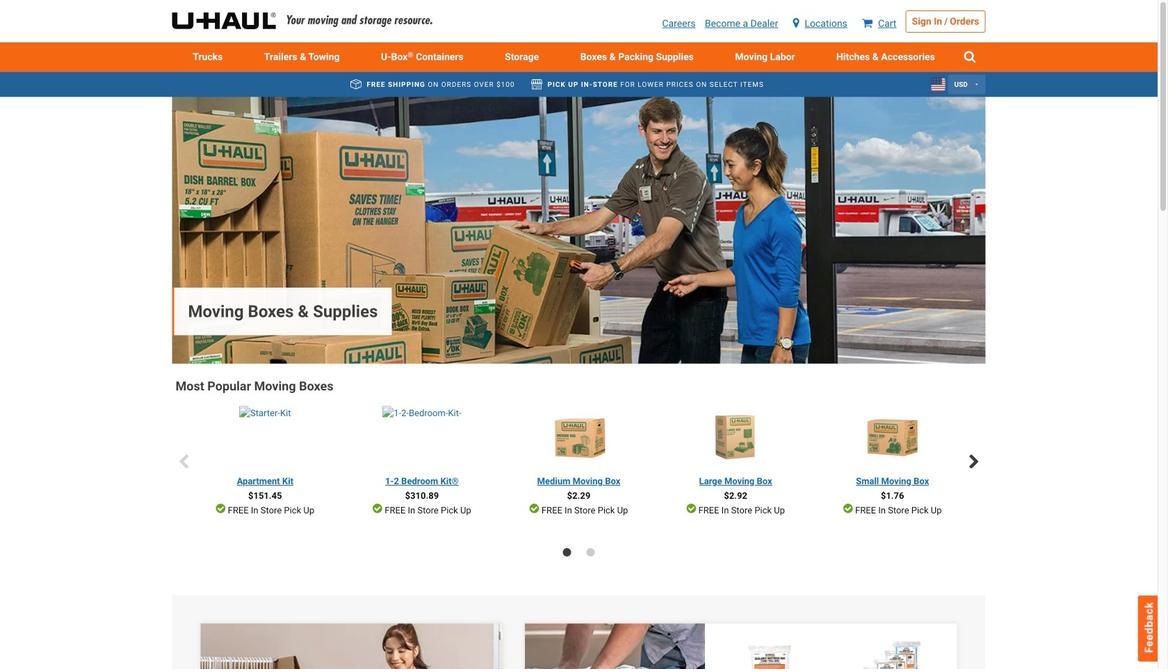 Task type: vqa. For each thing, say whether or not it's contained in the screenshot.
Mattress Bag Sets with Handles for Moving and Storage image
yes



Task type: describe. For each thing, give the bounding box(es) containing it.
slide 2 image
[[587, 549, 595, 557]]

medium moving box image
[[548, 407, 610, 468]]

small moving box image
[[862, 407, 924, 468]]

slide 1 image
[[563, 549, 571, 557]]

starter kit image
[[239, 407, 291, 468]]

6 menu item from the left
[[816, 42, 956, 72]]

4 menu item from the left
[[560, 42, 715, 72]]

3 menu item from the left
[[484, 42, 560, 72]]

woman unpacking items from moving boxes image
[[201, 624, 566, 670]]

large moving box image
[[705, 407, 767, 468]]

1 menu item from the left
[[172, 42, 244, 72]]

pickup icon image
[[531, 79, 543, 89]]



Task type: locate. For each thing, give the bounding box(es) containing it.
a man covering a mattress with a mattress bag image
[[525, 624, 728, 670]]

people unloading bicycles from an suv's bike rack image
[[172, 97, 986, 364]]

mattress bag sets with handles for moving and storage image
[[862, 638, 923, 670]]

menu item
[[172, 42, 244, 72], [244, 42, 360, 72], [484, 42, 560, 72], [560, 42, 715, 72], [715, 42, 816, 72], [816, 42, 956, 72]]

shipping icon image
[[351, 79, 362, 89]]

2 menu item from the left
[[244, 42, 360, 72]]

banner
[[0, 0, 1158, 72], [172, 97, 986, 364], [200, 624, 566, 670], [525, 624, 728, 670]]

5 menu item from the left
[[715, 42, 816, 72]]

1 2 bedroom kit image
[[383, 407, 462, 468]]

sealable mattress bags for moving image
[[740, 638, 801, 670]]

menu
[[172, 42, 986, 72]]



